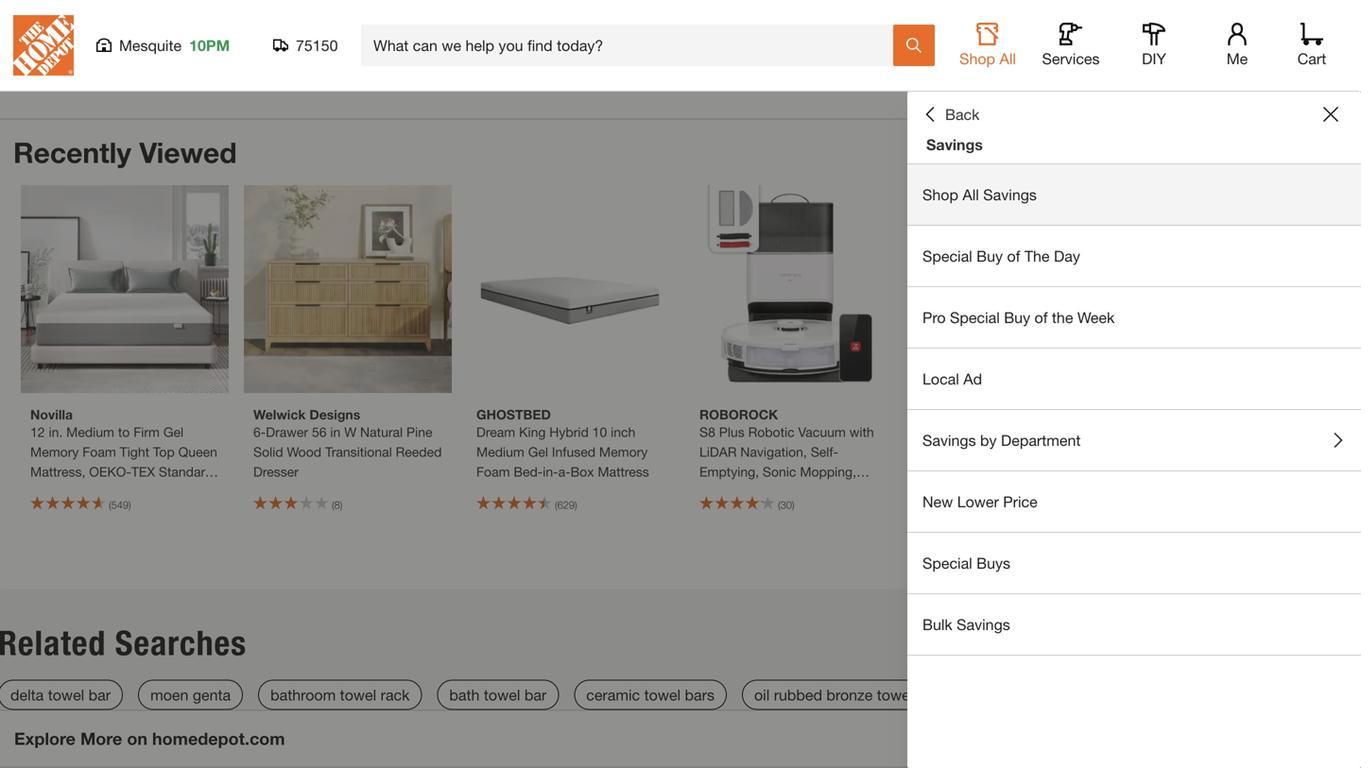 Task type: vqa. For each thing, say whether or not it's contained in the screenshot.
Special Buy Logo
no



Task type: describe. For each thing, give the bounding box(es) containing it.
white for 6000pa
[[700, 504, 733, 519]]

in
[[1206, 444, 1216, 460]]

back
[[945, 105, 980, 123]]

) for a-
[[575, 499, 577, 511]]

in inside the whirlpool 27 in. electric smart wall oven with built-in microwave with touchscreen in stainless steel
[[1224, 464, 1235, 480]]

( for suction,
[[778, 499, 781, 511]]

buy inside "link"
[[1004, 309, 1030, 327]]

lidar
[[700, 444, 737, 460]]

mesquite
[[119, 36, 182, 54]]

in. for medium
[[49, 424, 63, 440]]

novilla
[[30, 407, 73, 423]]

drying,
[[1041, 464, 1083, 480]]

special buys link
[[908, 533, 1361, 594]]

transitional
[[325, 444, 392, 460]]

king
[[519, 424, 546, 440]]

by
[[980, 432, 997, 450]]

price
[[1003, 493, 1038, 511]]

moen genta
[[150, 686, 231, 704]]

towel for bath
[[484, 686, 520, 704]]

diy
[[1142, 50, 1166, 68]]

12 in. medium to firm gel memory foam tight top queen mattress, oeko-tex standard 100 certification mattresses image
[[21, 185, 229, 393]]

mattress,
[[30, 464, 85, 480]]

) for oeko-
[[129, 499, 131, 511]]

shop for shop all savings
[[923, 186, 959, 204]]

ceramic
[[586, 686, 640, 704]]

mattress
[[598, 464, 649, 480]]

ghostbed dream king hybrid 10 inch medium gel infused memory foam bed-in-a-box mattress
[[476, 407, 649, 480]]

12
[[30, 424, 45, 440]]

solid
[[253, 444, 283, 460]]

buys
[[977, 554, 1011, 572]]

savings by department button
[[908, 410, 1361, 471]]

to for 1st add to cart button from right
[[1230, 6, 1245, 24]]

( for dresser
[[332, 499, 334, 511]]

special for buys
[[923, 554, 973, 572]]

memory inside novilla 12 in. medium to firm gel memory foam tight top queen mattress, oeko-tex standard 100 certification mattresses
[[30, 444, 79, 460]]

special inside pro special buy of the week "link"
[[950, 309, 1000, 327]]

( 629 )
[[555, 499, 577, 511]]

navigation, inside "roborock q revo robotic vacuum and mop with smart navigation, self-emptying, self-drying, multisurface in white"
[[1021, 444, 1087, 460]]

shop all savings link
[[908, 164, 1361, 225]]

menu containing shop all savings
[[908, 164, 1361, 656]]

related
[[0, 623, 106, 664]]

mesquite 10pm
[[119, 36, 230, 54]]

firm
[[133, 424, 160, 440]]

shop all
[[960, 50, 1016, 68]]

1 horizontal spatial self-
[[923, 464, 950, 480]]

designs
[[309, 407, 360, 423]]

foam inside novilla 12 in. medium to firm gel memory foam tight top queen mattress, oeko-tex standard 100 certification mattresses
[[82, 444, 116, 460]]

drawer close image
[[1323, 107, 1339, 122]]

robotic for with
[[970, 424, 1017, 440]]

the
[[1025, 247, 1050, 265]]

me button
[[1207, 23, 1268, 68]]

0 vertical spatial buy
[[977, 247, 1003, 265]]

savings up special buy of the day
[[983, 186, 1037, 204]]

a-
[[558, 464, 571, 480]]

the
[[1052, 309, 1073, 327]]

oil
[[754, 686, 770, 704]]

dream
[[476, 424, 515, 440]]

smart inside the whirlpool 27 in. electric smart wall oven with built-in microwave with touchscreen in stainless steel
[[1229, 424, 1265, 440]]

standard
[[159, 464, 213, 480]]

oil rubbed bronze towel bars link
[[742, 680, 960, 710]]

delta towel bar link
[[0, 680, 123, 710]]

27 in. electric smart wall oven with built-in microwave with touchscreen in stainless steel image
[[1136, 185, 1344, 393]]

bath towel bar link
[[437, 680, 559, 710]]

hybrid
[[550, 424, 589, 440]]

savings by department
[[923, 432, 1081, 450]]

What can we help you find today? search field
[[373, 26, 892, 65]]

) for suction,
[[792, 499, 795, 511]]

cart for 1st add to cart button from right
[[1249, 6, 1280, 24]]

moen genta link
[[138, 680, 243, 710]]

2 horizontal spatial self-
[[1014, 464, 1041, 480]]

medium inside ghostbed dream king hybrid 10 inch medium gel infused memory foam bed-in-a-box mattress
[[476, 444, 525, 460]]

new
[[923, 493, 953, 511]]

department
[[1001, 432, 1081, 450]]

w
[[344, 424, 357, 440]]

s8
[[700, 424, 715, 440]]

) for dresser
[[340, 499, 343, 511]]

bed-
[[514, 464, 543, 480]]

special buy of the day link
[[908, 226, 1361, 286]]

roborock q revo robotic vacuum and mop with smart navigation, self-emptying, self-drying, multisurface in white
[[923, 407, 1094, 500]]

roborock for revo
[[923, 407, 1001, 423]]

roborock s8 plus robotic vacuum with lidar navigation, self- emptying, sonic mopping, 6000pa suction, multisurface in white
[[700, 407, 888, 519]]

box
[[571, 464, 594, 480]]

ad
[[964, 370, 982, 388]]

local
[[923, 370, 959, 388]]

savings right bulk
[[957, 616, 1010, 634]]

( for drying,
[[1001, 499, 1004, 511]]

cart link
[[1291, 23, 1333, 68]]

multisurface for emptying,
[[923, 484, 995, 500]]

with inside "roborock q revo robotic vacuum and mop with smart navigation, self-emptying, self-drying, multisurface in white"
[[953, 444, 978, 460]]

related searches
[[0, 623, 247, 664]]

wall
[[1269, 424, 1293, 440]]

whirlpool 27 in. electric smart wall oven with built-in microwave with touchscreen in stainless steel
[[1146, 407, 1328, 480]]

oeko-
[[89, 464, 131, 480]]

rubbed
[[774, 686, 822, 704]]

stainless
[[1238, 464, 1292, 480]]

all for shop all savings
[[963, 186, 979, 204]]

revo
[[936, 424, 967, 440]]

cart for 1st add to cart button from left
[[1025, 6, 1056, 24]]

emptying, inside "roborock s8 plus robotic vacuum with lidar navigation, self- emptying, sonic mopping, 6000pa suction, multisurface in white"
[[700, 464, 759, 480]]

vacuum for smart
[[1020, 424, 1068, 440]]

touchscreen
[[1146, 464, 1221, 480]]

dresser
[[253, 464, 299, 480]]

reeded
[[396, 444, 442, 460]]

dream king hybrid 10 inch medium gel infused memory foam bed-in-a-box mattress image
[[467, 185, 675, 393]]

electric
[[1182, 424, 1226, 440]]

towel for ceramic
[[644, 686, 681, 704]]

bronze
[[827, 686, 873, 704]]

foam inside ghostbed dream king hybrid 10 inch medium gel infused memory foam bed-in-a-box mattress
[[476, 464, 510, 480]]

pro special buy of the week
[[923, 309, 1115, 327]]

services button
[[1041, 23, 1101, 68]]

pro
[[923, 309, 946, 327]]

shop for shop all
[[960, 50, 995, 68]]

and
[[1072, 424, 1094, 440]]

services
[[1042, 50, 1100, 68]]

6000pa
[[700, 484, 745, 500]]

smart inside "roborock q revo robotic vacuum and mop with smart navigation, self-emptying, self-drying, multisurface in white"
[[981, 444, 1017, 460]]

new lower price
[[923, 493, 1038, 511]]

gel inside ghostbed dream king hybrid 10 inch medium gel infused memory foam bed-in-a-box mattress
[[528, 444, 548, 460]]

savings down back button in the top right of the page
[[926, 136, 983, 154]]

delta
[[10, 686, 44, 704]]

towel for delta
[[48, 686, 84, 704]]

navigation, inside "roborock s8 plus robotic vacuum with lidar navigation, self- emptying, sonic mopping, 6000pa suction, multisurface in white"
[[740, 444, 807, 460]]



Task type: locate. For each thing, give the bounding box(es) containing it.
day
[[1054, 247, 1080, 265]]

1 vertical spatial of
[[1035, 309, 1048, 327]]

ceramic towel bars
[[586, 686, 715, 704]]

1 horizontal spatial bars
[[918, 686, 947, 704]]

cart up services
[[1025, 6, 1056, 24]]

foam left bed- on the bottom of page
[[476, 464, 510, 480]]

white for self-
[[1013, 484, 1047, 500]]

2 multisurface from the left
[[923, 484, 995, 500]]

10pm
[[189, 36, 230, 54]]

bar for delta towel bar
[[89, 686, 111, 704]]

whirlpool
[[1146, 407, 1206, 423]]

vacuum inside "roborock q revo robotic vacuum and mop with smart navigation, self-emptying, self-drying, multisurface in white"
[[1020, 424, 1068, 440]]

0 horizontal spatial emptying,
[[700, 464, 759, 480]]

towel inside delta towel bar link
[[48, 686, 84, 704]]

shop inside menu
[[923, 186, 959, 204]]

1 ) from the left
[[129, 499, 131, 511]]

bath
[[449, 686, 480, 704]]

1 horizontal spatial multisurface
[[923, 484, 995, 500]]

2 horizontal spatial cart
[[1298, 50, 1327, 68]]

0 horizontal spatial navigation,
[[740, 444, 807, 460]]

q revo robotic vacuum and mop with smart navigation, self-emptying, self-drying, multisurface in white image
[[913, 185, 1121, 393]]

0 horizontal spatial multisurface
[[801, 484, 874, 500]]

welwick
[[253, 407, 306, 423]]

1 horizontal spatial all
[[1000, 50, 1016, 68]]

oil rubbed bronze towel bars
[[754, 686, 947, 704]]

mopping,
[[800, 464, 856, 480]]

roborock up "plus" on the right bottom of page
[[700, 407, 778, 423]]

1 vertical spatial shop
[[923, 186, 959, 204]]

recently viewed
[[13, 136, 237, 169]]

( down "transitional"
[[332, 499, 334, 511]]

memory up mattress,
[[30, 444, 79, 460]]

local ad link
[[908, 349, 1361, 409]]

1 towel from the left
[[48, 686, 84, 704]]

towel right "bath"
[[484, 686, 520, 704]]

gel up top
[[163, 424, 183, 440]]

0 vertical spatial special
[[923, 247, 973, 265]]

with up steel
[[1288, 444, 1312, 460]]

new lower price link
[[908, 472, 1361, 532]]

0 horizontal spatial vacuum
[[798, 424, 846, 440]]

1 add to cart button from the left
[[920, 0, 1110, 35]]

add to cart button up shop all
[[920, 0, 1110, 35]]

medium inside novilla 12 in. medium to firm gel memory foam tight top queen mattress, oeko-tex standard 100 certification mattresses
[[66, 424, 114, 440]]

2 add to cart button from the left
[[1144, 0, 1334, 35]]

medium down dream
[[476, 444, 525, 460]]

in inside "roborock q revo robotic vacuum and mop with smart navigation, self-emptying, self-drying, multisurface in white"
[[999, 484, 1009, 500]]

of left the the
[[1007, 247, 1020, 265]]

1 horizontal spatial of
[[1035, 309, 1048, 327]]

0 vertical spatial shop
[[960, 50, 995, 68]]

10
[[592, 424, 607, 440]]

) right lower
[[1015, 499, 1018, 511]]

buy
[[977, 247, 1003, 265], [1004, 309, 1030, 327]]

self- up the price
[[1014, 464, 1041, 480]]

3 towel from the left
[[484, 686, 520, 704]]

( for a-
[[555, 499, 557, 511]]

savings inside button
[[923, 432, 976, 450]]

1 vertical spatial foam
[[476, 464, 510, 480]]

shop
[[960, 50, 995, 68], [923, 186, 959, 204]]

emptying, up new lower price
[[950, 464, 1010, 480]]

roborock up the revo
[[923, 407, 1001, 423]]

1 horizontal spatial emptying,
[[950, 464, 1010, 480]]

the home depot logo image
[[13, 15, 74, 76]]

gel down king
[[528, 444, 548, 460]]

special inside special buys link
[[923, 554, 973, 572]]

( down sonic in the right bottom of the page
[[778, 499, 781, 511]]

add
[[973, 6, 1002, 24], [1197, 6, 1226, 24]]

plus
[[719, 424, 745, 440]]

0 horizontal spatial smart
[[981, 444, 1017, 460]]

roborock
[[700, 407, 778, 423], [923, 407, 1001, 423]]

5 towel from the left
[[877, 686, 913, 704]]

queen
[[178, 444, 217, 460]]

1 vertical spatial smart
[[981, 444, 1017, 460]]

of left the in the right of the page
[[1035, 309, 1048, 327]]

0 horizontal spatial robotic
[[748, 424, 795, 440]]

medium down "novilla"
[[66, 424, 114, 440]]

bathroom towel rack link
[[258, 680, 422, 710]]

1 horizontal spatial roborock
[[923, 407, 1001, 423]]

) for drying,
[[1015, 499, 1018, 511]]

suction,
[[749, 484, 798, 500]]

oven
[[1297, 424, 1328, 440]]

s8 plus robotic vacuum with lidar navigation, self-emptying, sonic mopping, 6000pa suction, multisurface in white image
[[690, 185, 898, 393]]

0 vertical spatial foam
[[82, 444, 116, 460]]

1 robotic from the left
[[748, 424, 795, 440]]

multisurface down mop
[[923, 484, 995, 500]]

bar down related searches
[[89, 686, 111, 704]]

searches
[[115, 623, 247, 664]]

1 add to cart from the left
[[973, 6, 1056, 24]]

shop all savings
[[923, 186, 1037, 204]]

q
[[923, 424, 933, 440]]

bar right "bath"
[[525, 686, 547, 704]]

with down the revo
[[953, 444, 978, 460]]

) down oeko-
[[129, 499, 131, 511]]

2 memory from the left
[[599, 444, 648, 460]]

of inside "link"
[[1035, 309, 1048, 327]]

infused
[[552, 444, 596, 460]]

2 navigation, from the left
[[1021, 444, 1087, 460]]

0 horizontal spatial white
[[700, 504, 733, 519]]

1 horizontal spatial bar
[[525, 686, 547, 704]]

shop inside button
[[960, 50, 995, 68]]

1 horizontal spatial foam
[[476, 464, 510, 480]]

1 horizontal spatial add to cart
[[1197, 6, 1280, 24]]

1 horizontal spatial buy
[[1004, 309, 1030, 327]]

towel for bathroom
[[340, 686, 376, 704]]

5 ) from the left
[[1015, 499, 1018, 511]]

( down oeko-
[[109, 499, 111, 511]]

gel inside novilla 12 in. medium to firm gel memory foam tight top queen mattress, oeko-tex standard 100 certification mattresses
[[163, 424, 183, 440]]

add right diy button
[[1197, 6, 1226, 24]]

0 vertical spatial all
[[1000, 50, 1016, 68]]

) down sonic in the right bottom of the page
[[792, 499, 795, 511]]

2 robotic from the left
[[970, 424, 1017, 440]]

1 vacuum from the left
[[798, 424, 846, 440]]

1 vertical spatial special
[[950, 309, 1000, 327]]

white inside "roborock q revo robotic vacuum and mop with smart navigation, self-emptying, self-drying, multisurface in white"
[[1013, 484, 1047, 500]]

5 ( from the left
[[1001, 499, 1004, 511]]

( right lower
[[1001, 499, 1004, 511]]

towel
[[48, 686, 84, 704], [340, 686, 376, 704], [484, 686, 520, 704], [644, 686, 681, 704], [877, 686, 913, 704]]

to up me
[[1230, 6, 1245, 24]]

549
[[111, 499, 129, 511]]

navigation, up 'drying,'
[[1021, 444, 1087, 460]]

to up shop all
[[1006, 6, 1021, 24]]

microwave
[[1220, 444, 1284, 460]]

novilla 12 in. medium to firm gel memory foam tight top queen mattress, oeko-tex standard 100 certification mattresses
[[30, 407, 217, 500]]

robotic inside "roborock q revo robotic vacuum and mop with smart navigation, self-emptying, self-drying, multisurface in white"
[[970, 424, 1017, 440]]

all for shop all
[[1000, 50, 1016, 68]]

to inside novilla 12 in. medium to firm gel memory foam tight top queen mattress, oeko-tex standard 100 certification mattresses
[[118, 424, 130, 440]]

in. for electric
[[1164, 424, 1178, 440]]

( 549 )
[[109, 499, 131, 511]]

2 vertical spatial special
[[923, 554, 973, 572]]

white down 'drying,'
[[1013, 484, 1047, 500]]

multisurface
[[801, 484, 874, 500], [923, 484, 995, 500]]

1 memory from the left
[[30, 444, 79, 460]]

1 horizontal spatial shop
[[960, 50, 995, 68]]

special up pro
[[923, 247, 973, 265]]

diy button
[[1124, 23, 1185, 68]]

medium
[[66, 424, 114, 440], [476, 444, 525, 460]]

629
[[557, 499, 575, 511]]

menu
[[908, 164, 1361, 656]]

with inside "roborock s8 plus robotic vacuum with lidar navigation, self- emptying, sonic mopping, 6000pa suction, multisurface in white"
[[850, 424, 874, 440]]

all inside the shop all savings link
[[963, 186, 979, 204]]

1 horizontal spatial navigation,
[[1021, 444, 1087, 460]]

add to cart up me
[[1197, 6, 1280, 24]]

1 navigation, from the left
[[740, 444, 807, 460]]

56
[[312, 424, 327, 440]]

2 add to cart from the left
[[1197, 6, 1280, 24]]

ghostbed
[[476, 407, 551, 423]]

add up shop all
[[973, 6, 1002, 24]]

2 bar from the left
[[525, 686, 547, 704]]

1 vertical spatial white
[[700, 504, 733, 519]]

with up mopping,
[[850, 424, 874, 440]]

special inside special buy of the day link
[[923, 247, 973, 265]]

1 bars from the left
[[685, 686, 715, 704]]

genta
[[193, 686, 231, 704]]

1 horizontal spatial add to cart button
[[1144, 0, 1334, 35]]

all up special buy of the day
[[963, 186, 979, 204]]

self- down mop
[[923, 464, 950, 480]]

0 horizontal spatial add to cart button
[[920, 0, 1110, 35]]

roborock inside "roborock q revo robotic vacuum and mop with smart navigation, self-emptying, self-drying, multisurface in white"
[[923, 407, 1001, 423]]

1 horizontal spatial vacuum
[[1020, 424, 1068, 440]]

2 roborock from the left
[[923, 407, 1001, 423]]

1 ( from the left
[[109, 499, 111, 511]]

1 vertical spatial gel
[[528, 444, 548, 460]]

3 ( from the left
[[555, 499, 557, 511]]

smart
[[1229, 424, 1265, 440], [981, 444, 1017, 460]]

0 horizontal spatial shop
[[923, 186, 959, 204]]

emptying, inside "roborock q revo robotic vacuum and mop with smart navigation, self-emptying, self-drying, multisurface in white"
[[950, 464, 1010, 480]]

0 horizontal spatial medium
[[66, 424, 114, 440]]

bulk savings
[[923, 616, 1010, 634]]

savings left "by" at the bottom of page
[[923, 432, 976, 450]]

towel inside oil rubbed bronze towel bars link
[[877, 686, 913, 704]]

robotic for navigation,
[[748, 424, 795, 440]]

special left buys
[[923, 554, 973, 572]]

all
[[1000, 50, 1016, 68], [963, 186, 979, 204]]

cart up drawer close icon at right top
[[1298, 50, 1327, 68]]

ceramic towel bars link
[[574, 680, 727, 710]]

2 add from the left
[[1197, 6, 1226, 24]]

0 horizontal spatial in.
[[49, 424, 63, 440]]

0 vertical spatial medium
[[66, 424, 114, 440]]

0 horizontal spatial bars
[[685, 686, 715, 704]]

( for oeko-
[[109, 499, 111, 511]]

0 vertical spatial gel
[[163, 424, 183, 440]]

( down 'in-'
[[555, 499, 557, 511]]

1 roborock from the left
[[700, 407, 778, 423]]

special
[[923, 247, 973, 265], [950, 309, 1000, 327], [923, 554, 973, 572]]

all inside shop all button
[[1000, 50, 1016, 68]]

me
[[1227, 50, 1248, 68]]

0 horizontal spatial buy
[[977, 247, 1003, 265]]

) down "transitional"
[[340, 499, 343, 511]]

bars down bulk
[[918, 686, 947, 704]]

0 horizontal spatial self-
[[811, 444, 839, 460]]

mattresses
[[131, 484, 196, 500]]

in. down "novilla"
[[49, 424, 63, 440]]

self- inside "roborock s8 plus robotic vacuum with lidar navigation, self- emptying, sonic mopping, 6000pa suction, multisurface in white"
[[811, 444, 839, 460]]

1 horizontal spatial add
[[1197, 6, 1226, 24]]

1 emptying, from the left
[[700, 464, 759, 480]]

0 horizontal spatial gel
[[163, 424, 183, 440]]

2 horizontal spatial to
[[1230, 6, 1245, 24]]

2 ) from the left
[[340, 499, 343, 511]]

drawer
[[266, 424, 308, 440]]

bars
[[685, 686, 715, 704], [918, 686, 947, 704]]

towel inside ceramic towel bars link
[[644, 686, 681, 704]]

navigation, up sonic in the right bottom of the page
[[740, 444, 807, 460]]

4 ( from the left
[[778, 499, 781, 511]]

1 in. from the left
[[49, 424, 63, 440]]

back button
[[923, 105, 980, 124]]

inch
[[611, 424, 636, 440]]

cart left cart link
[[1249, 6, 1280, 24]]

emptying, up 6000pa
[[700, 464, 759, 480]]

in. right 27
[[1164, 424, 1178, 440]]

4 ) from the left
[[792, 499, 795, 511]]

100
[[30, 484, 52, 500]]

0 horizontal spatial add
[[973, 6, 1002, 24]]

1 horizontal spatial to
[[1006, 6, 1021, 24]]

all left services
[[1000, 50, 1016, 68]]

0 horizontal spatial memory
[[30, 444, 79, 460]]

feedback link image
[[1336, 320, 1361, 422]]

0 vertical spatial smart
[[1229, 424, 1265, 440]]

memory inside ghostbed dream king hybrid 10 inch medium gel infused memory foam bed-in-a-box mattress
[[599, 444, 648, 460]]

1 horizontal spatial robotic
[[970, 424, 1017, 440]]

0 horizontal spatial to
[[118, 424, 130, 440]]

multisurface down mopping,
[[801, 484, 874, 500]]

( 30 )
[[778, 499, 795, 511]]

bulk
[[923, 616, 953, 634]]

1 horizontal spatial white
[[1013, 484, 1047, 500]]

towel right "delta"
[[48, 686, 84, 704]]

in inside "roborock s8 plus robotic vacuum with lidar navigation, self- emptying, sonic mopping, 6000pa suction, multisurface in white"
[[878, 484, 888, 500]]

1 vertical spatial medium
[[476, 444, 525, 460]]

to
[[1006, 6, 1021, 24], [1230, 6, 1245, 24], [118, 424, 130, 440]]

buy left the the
[[977, 247, 1003, 265]]

0 vertical spatial white
[[1013, 484, 1047, 500]]

towel right bronze
[[877, 686, 913, 704]]

0 horizontal spatial of
[[1007, 247, 1020, 265]]

white down 6000pa
[[700, 504, 733, 519]]

in. inside the whirlpool 27 in. electric smart wall oven with built-in microwave with touchscreen in stainless steel
[[1164, 424, 1178, 440]]

1 multisurface from the left
[[801, 484, 874, 500]]

shop down back button in the top right of the page
[[923, 186, 959, 204]]

1 horizontal spatial medium
[[476, 444, 525, 460]]

towel inside bathroom towel rack link
[[340, 686, 376, 704]]

) down box
[[575, 499, 577, 511]]

special right pro
[[950, 309, 1000, 327]]

shop all button
[[958, 23, 1018, 68]]

3 ) from the left
[[575, 499, 577, 511]]

0 horizontal spatial add to cart
[[973, 6, 1056, 24]]

lower
[[957, 493, 999, 511]]

1 bar from the left
[[89, 686, 111, 704]]

bath towel bar
[[449, 686, 547, 704]]

foam up oeko-
[[82, 444, 116, 460]]

2 emptying, from the left
[[950, 464, 1010, 480]]

roborock for plus
[[700, 407, 778, 423]]

in. inside novilla 12 in. medium to firm gel memory foam tight top queen mattress, oeko-tex standard 100 certification mattresses
[[49, 424, 63, 440]]

2 bars from the left
[[918, 686, 947, 704]]

1 vertical spatial all
[[963, 186, 979, 204]]

75150 button
[[273, 36, 338, 55]]

27
[[1146, 424, 1160, 440]]

vacuum up mopping,
[[798, 424, 846, 440]]

1 vertical spatial buy
[[1004, 309, 1030, 327]]

1 add from the left
[[973, 6, 1002, 24]]

2 vacuum from the left
[[1020, 424, 1068, 440]]

multisurface for mopping,
[[801, 484, 874, 500]]

1 horizontal spatial memory
[[599, 444, 648, 460]]

towel right ceramic
[[644, 686, 681, 704]]

robotic inside "roborock s8 plus robotic vacuum with lidar navigation, self- emptying, sonic mopping, 6000pa suction, multisurface in white"
[[748, 424, 795, 440]]

roborock inside "roborock s8 plus robotic vacuum with lidar navigation, self- emptying, sonic mopping, 6000pa suction, multisurface in white"
[[700, 407, 778, 423]]

memory up mattress
[[599, 444, 648, 460]]

robotic right "plus" on the right bottom of page
[[748, 424, 795, 440]]

shop up back at top
[[960, 50, 995, 68]]

self- up mopping,
[[811, 444, 839, 460]]

add to cart up shop all
[[973, 6, 1056, 24]]

robotic right the revo
[[970, 424, 1017, 440]]

0 horizontal spatial cart
[[1025, 6, 1056, 24]]

2 towel from the left
[[340, 686, 376, 704]]

0 horizontal spatial bar
[[89, 686, 111, 704]]

navigation,
[[740, 444, 807, 460], [1021, 444, 1087, 460]]

recently
[[13, 136, 131, 169]]

tight
[[120, 444, 149, 460]]

wood
[[287, 444, 321, 460]]

bathroom
[[271, 686, 336, 704]]

8
[[334, 499, 340, 511]]

vacuum left and
[[1020, 424, 1068, 440]]

2 ( from the left
[[332, 499, 334, 511]]

rack
[[381, 686, 410, 704]]

towel left rack
[[340, 686, 376, 704]]

buy left the in the right of the page
[[1004, 309, 1030, 327]]

vacuum inside "roborock s8 plus robotic vacuum with lidar navigation, self- emptying, sonic mopping, 6000pa suction, multisurface in white"
[[798, 424, 846, 440]]

white inside "roborock s8 plus robotic vacuum with lidar navigation, self- emptying, sonic mopping, 6000pa suction, multisurface in white"
[[700, 504, 733, 519]]

multisurface inside "roborock s8 plus robotic vacuum with lidar navigation, self- emptying, sonic mopping, 6000pa suction, multisurface in white"
[[801, 484, 874, 500]]

with down 27
[[1146, 444, 1170, 460]]

6-drawer 56 in w natural pine solid wood transitional reeded dresser image
[[244, 185, 452, 393]]

1 horizontal spatial cart
[[1249, 6, 1280, 24]]

0 horizontal spatial foam
[[82, 444, 116, 460]]

1 horizontal spatial gel
[[528, 444, 548, 460]]

vacuum for self-
[[798, 424, 846, 440]]

in inside welwick designs 6-drawer 56 in w natural pine solid wood transitional reeded dresser
[[330, 424, 341, 440]]

bars left oil
[[685, 686, 715, 704]]

0 vertical spatial of
[[1007, 247, 1020, 265]]

to up tight
[[118, 424, 130, 440]]

30
[[781, 499, 792, 511]]

special buys
[[923, 554, 1011, 572]]

add to cart button up me
[[1144, 0, 1334, 35]]

2 in. from the left
[[1164, 424, 1178, 440]]

mop
[[923, 444, 950, 460]]

4 towel from the left
[[644, 686, 681, 704]]

week
[[1078, 309, 1115, 327]]

0 horizontal spatial all
[[963, 186, 979, 204]]

multisurface inside "roborock q revo robotic vacuum and mop with smart navigation, self-emptying, self-drying, multisurface in white"
[[923, 484, 995, 500]]

1 horizontal spatial smart
[[1229, 424, 1265, 440]]

towel inside bath towel bar link
[[484, 686, 520, 704]]

add to cart button
[[920, 0, 1110, 35], [1144, 0, 1334, 35]]

1 horizontal spatial in.
[[1164, 424, 1178, 440]]

welwick designs 6-drawer 56 in w natural pine solid wood transitional reeded dresser
[[253, 407, 442, 480]]

bar for bath towel bar
[[525, 686, 547, 704]]

to for 1st add to cart button from left
[[1006, 6, 1021, 24]]

special for buy
[[923, 247, 973, 265]]

0 horizontal spatial roborock
[[700, 407, 778, 423]]



